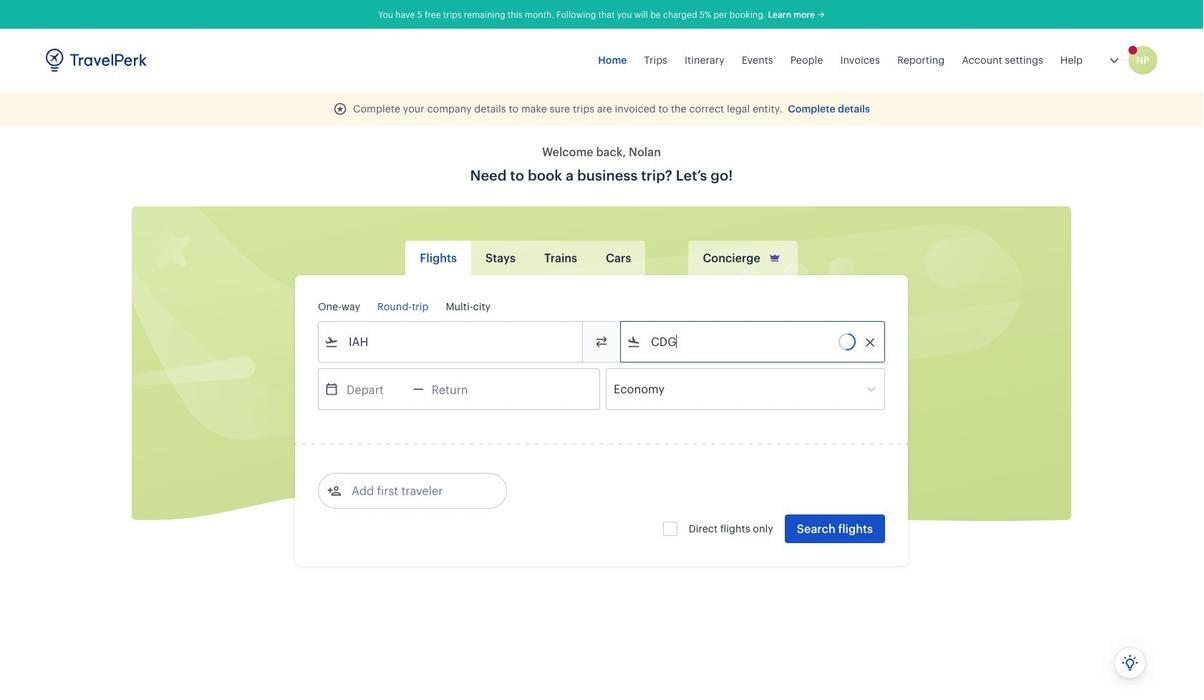 Task type: locate. For each thing, give the bounding box(es) containing it.
To search field
[[641, 330, 866, 353]]

Add first traveler search field
[[342, 479, 491, 502]]



Task type: vqa. For each thing, say whether or not it's contained in the screenshot.
To search box
yes



Task type: describe. For each thing, give the bounding box(es) containing it.
From search field
[[339, 330, 564, 353]]

Return text field
[[424, 369, 499, 409]]

Depart text field
[[339, 369, 413, 409]]



